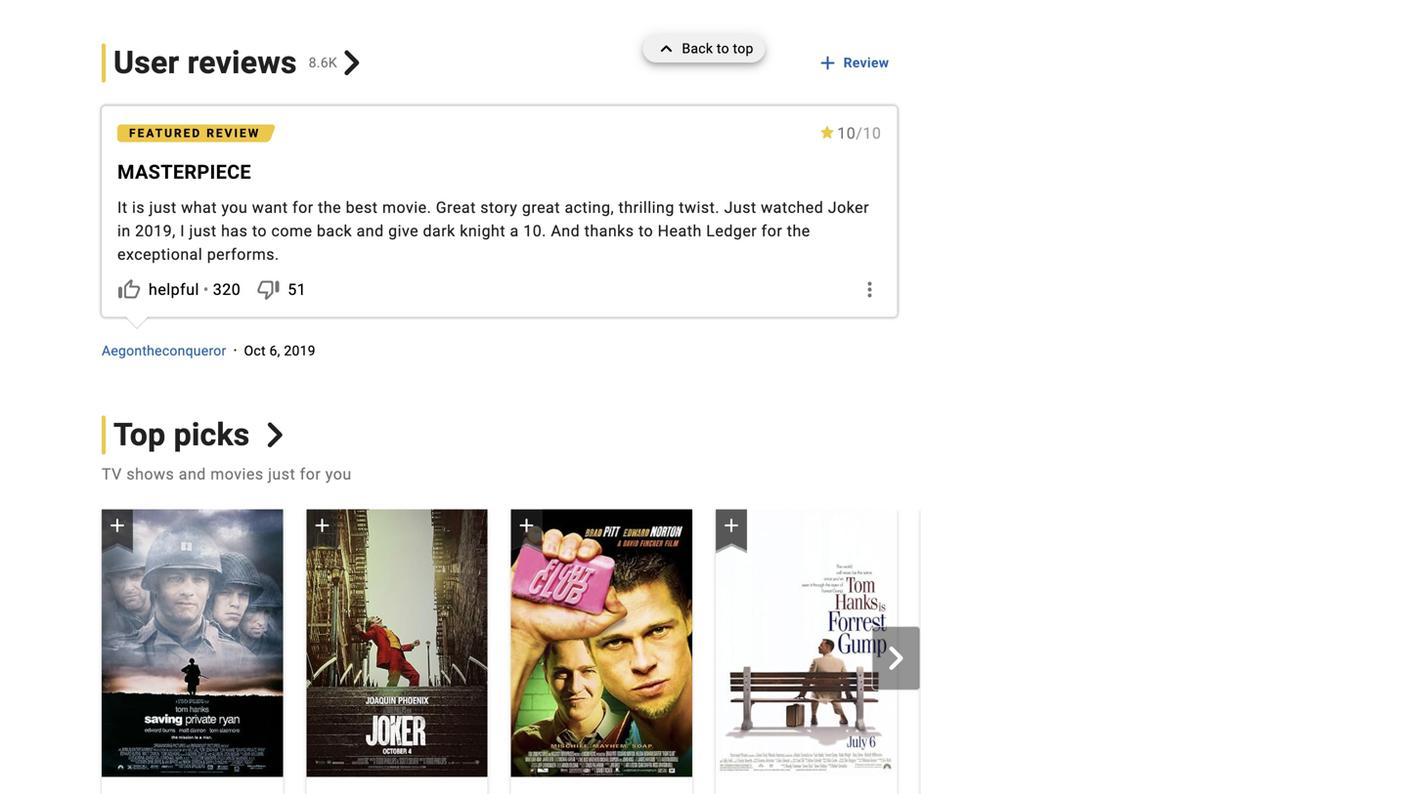 Task type: vqa. For each thing, say whether or not it's contained in the screenshot.
The Office's star border inline image
no



Task type: locate. For each thing, give the bounding box(es) containing it.
1 group from the left
[[78, 510, 1102, 795]]

2 vertical spatial just
[[268, 465, 296, 484]]

0 vertical spatial for
[[292, 199, 314, 217]]

0 horizontal spatial 10
[[837, 124, 856, 143]]

group
[[78, 510, 1102, 795], [102, 510, 283, 778], [306, 510, 488, 778], [511, 510, 692, 778], [716, 510, 897, 778], [920, 510, 1102, 778]]

to left the top on the top right of the page
[[717, 41, 729, 57]]

movie.
[[382, 199, 432, 217]]

has
[[221, 222, 248, 241]]

0 vertical spatial you
[[221, 199, 248, 217]]

add image
[[816, 51, 840, 75], [106, 514, 129, 538], [310, 514, 334, 538], [720, 514, 743, 538]]

story
[[480, 199, 518, 217]]

and
[[356, 222, 384, 241], [179, 465, 206, 484]]

1 horizontal spatial just
[[189, 222, 217, 241]]

to down thrilling at left
[[638, 222, 653, 241]]

you inside it is just what you want for the best movie. great story great acting, thrilling twist. just watched joker in 2019, i just has to come back and give dark knight a 10. and thanks to heath ledger for the exceptional performs.
[[221, 199, 248, 217]]

tv shows and movies just for you
[[102, 465, 352, 484]]

0 vertical spatial chevron right inline image
[[262, 423, 287, 448]]

it
[[117, 199, 128, 217]]

0 horizontal spatial you
[[221, 199, 248, 217]]

twist.
[[679, 199, 720, 217]]

just
[[724, 199, 757, 217]]

chevron right inline image
[[262, 423, 287, 448], [884, 647, 908, 671]]

2 horizontal spatial to
[[717, 41, 729, 57]]

you
[[221, 199, 248, 217], [325, 465, 352, 484]]

aegontheconqueror button
[[102, 342, 226, 361]]

watched
[[761, 199, 824, 217]]

just
[[149, 199, 177, 217], [189, 222, 217, 241], [268, 465, 296, 484]]

0 vertical spatial and
[[356, 222, 384, 241]]

add image for forrest gump image
[[720, 514, 743, 538]]

shows
[[126, 465, 174, 484]]

0 horizontal spatial just
[[149, 199, 177, 217]]

2 10 from the left
[[863, 124, 881, 143]]

helpful • 320
[[149, 281, 241, 299]]

user reviews
[[113, 44, 297, 81]]

thrilling
[[618, 199, 675, 217]]

is
[[132, 199, 145, 217]]

top picks
[[113, 417, 250, 454]]

top picks link
[[102, 416, 287, 455]]

chevron right inline image
[[339, 51, 364, 76]]

to
[[717, 41, 729, 57], [252, 222, 267, 241], [638, 222, 653, 241]]

1 vertical spatial chevron right inline image
[[884, 647, 908, 671]]

4 group from the left
[[511, 510, 692, 778]]

oct 6, 2019
[[244, 343, 316, 359]]

6,
[[269, 343, 280, 359]]

to inside button
[[717, 41, 729, 57]]

0 horizontal spatial the
[[318, 199, 341, 217]]

10
[[837, 124, 856, 143], [863, 124, 881, 143]]

/
[[856, 124, 863, 143]]

joker
[[828, 199, 869, 217]]

1 horizontal spatial 10
[[863, 124, 881, 143]]

joker image
[[306, 510, 488, 778]]

1 horizontal spatial chevron right inline image
[[884, 647, 908, 671]]

star inline image
[[819, 126, 835, 139]]

0 horizontal spatial to
[[252, 222, 267, 241]]

just right movies
[[268, 465, 296, 484]]

0 vertical spatial just
[[149, 199, 177, 217]]

0 vertical spatial the
[[318, 199, 341, 217]]

1 vertical spatial the
[[787, 222, 810, 241]]

just right 'i'
[[189, 222, 217, 241]]

oct
[[244, 343, 266, 359]]

just right is
[[149, 199, 177, 217]]

2 group from the left
[[102, 510, 283, 778]]

the
[[318, 199, 341, 217], [787, 222, 810, 241]]

review
[[843, 55, 889, 71]]

1 horizontal spatial and
[[356, 222, 384, 241]]

and down the best
[[356, 222, 384, 241]]

0 horizontal spatial chevron right inline image
[[262, 423, 287, 448]]

to right has
[[252, 222, 267, 241]]

top
[[113, 417, 166, 454]]

the up back
[[318, 199, 341, 217]]

tv
[[102, 465, 122, 484]]

for
[[292, 199, 314, 217], [761, 222, 782, 241], [300, 465, 321, 484]]

for up come
[[292, 199, 314, 217]]

aegontheconqueror
[[102, 343, 226, 359]]

and down top picks link
[[179, 465, 206, 484]]

1 horizontal spatial you
[[325, 465, 352, 484]]

2 horizontal spatial just
[[268, 465, 296, 484]]

add to watchlist image
[[920, 510, 952, 554]]

3 group from the left
[[306, 510, 488, 778]]

helpful
[[149, 281, 199, 299]]

320
[[213, 281, 241, 299]]

a
[[510, 222, 519, 241]]

5 group from the left
[[716, 510, 897, 778]]

and inside it is just what you want for the best movie. great story great acting, thrilling twist. just watched joker in 2019, i just has to come back and give dark knight a 10. and thanks to heath ledger for the exceptional performs.
[[356, 222, 384, 241]]

10.
[[523, 222, 546, 241]]

for right movies
[[300, 465, 321, 484]]

add image inside review button
[[816, 51, 840, 75]]

51
[[288, 281, 306, 299]]

the down watched at the top right of the page
[[787, 222, 810, 241]]

1 vertical spatial and
[[179, 465, 206, 484]]

add image
[[515, 514, 538, 538]]

2019
[[284, 343, 316, 359]]

it is just what you want for the best movie. great story great acting, thrilling twist. just watched joker in 2019, i just has to come back and give dark knight a 10. and thanks to heath ledger for the exceptional performs.
[[117, 199, 869, 264]]

1 10 from the left
[[837, 124, 856, 143]]

for down watched at the top right of the page
[[761, 222, 782, 241]]

performs.
[[207, 245, 279, 264]]



Task type: describe. For each thing, give the bounding box(es) containing it.
user
[[113, 44, 179, 81]]

great
[[436, 199, 476, 217]]

the lord of the rings: the return of the king image
[[920, 510, 1102, 778]]

1 vertical spatial you
[[325, 465, 352, 484]]

add image for joker "image"
[[310, 514, 334, 538]]

top
[[733, 41, 753, 57]]

2 vertical spatial for
[[300, 465, 321, 484]]

featured review
[[129, 127, 260, 140]]

2019,
[[135, 222, 176, 241]]

is helpful image
[[117, 278, 141, 302]]

best
[[346, 199, 378, 217]]

acting,
[[565, 199, 614, 217]]

masterpiece
[[117, 161, 251, 184]]

ledger
[[706, 222, 757, 241]]

movies
[[210, 465, 264, 484]]

0 horizontal spatial and
[[179, 465, 206, 484]]

expand less image
[[655, 35, 682, 63]]

dark
[[423, 222, 455, 241]]

forrest gump image
[[716, 510, 897, 778]]

8.6k
[[309, 55, 337, 71]]

heath
[[658, 222, 702, 241]]

fight club image
[[511, 510, 692, 778]]

10 / 10
[[837, 124, 881, 143]]

want
[[252, 199, 288, 217]]

more options image
[[858, 278, 881, 302]]

review
[[207, 127, 260, 140]]

come
[[271, 222, 312, 241]]

add image for saving private ryan image
[[106, 514, 129, 538]]

reviews
[[187, 44, 297, 81]]

saving private ryan image
[[102, 510, 283, 778]]

1 vertical spatial for
[[761, 222, 782, 241]]

back to top
[[682, 41, 753, 57]]

exceptional
[[117, 245, 203, 264]]

what
[[181, 199, 217, 217]]

in
[[117, 222, 131, 241]]

1 horizontal spatial the
[[787, 222, 810, 241]]

and
[[551, 222, 580, 241]]

back
[[317, 222, 352, 241]]

i
[[180, 222, 185, 241]]

give
[[388, 222, 419, 241]]

•
[[203, 281, 209, 299]]

is not helpful image
[[256, 278, 280, 302]]

knight
[[460, 222, 506, 241]]

great
[[522, 199, 560, 217]]

1 horizontal spatial to
[[638, 222, 653, 241]]

featured
[[129, 127, 202, 140]]

back to top button
[[643, 35, 765, 63]]

1 vertical spatial just
[[189, 222, 217, 241]]

review button
[[814, 45, 897, 81]]

picks
[[174, 417, 250, 454]]

chevron right inline image inside top picks link
[[262, 423, 287, 448]]

thanks
[[584, 222, 634, 241]]

6 group from the left
[[920, 510, 1102, 778]]

back
[[682, 41, 713, 57]]



